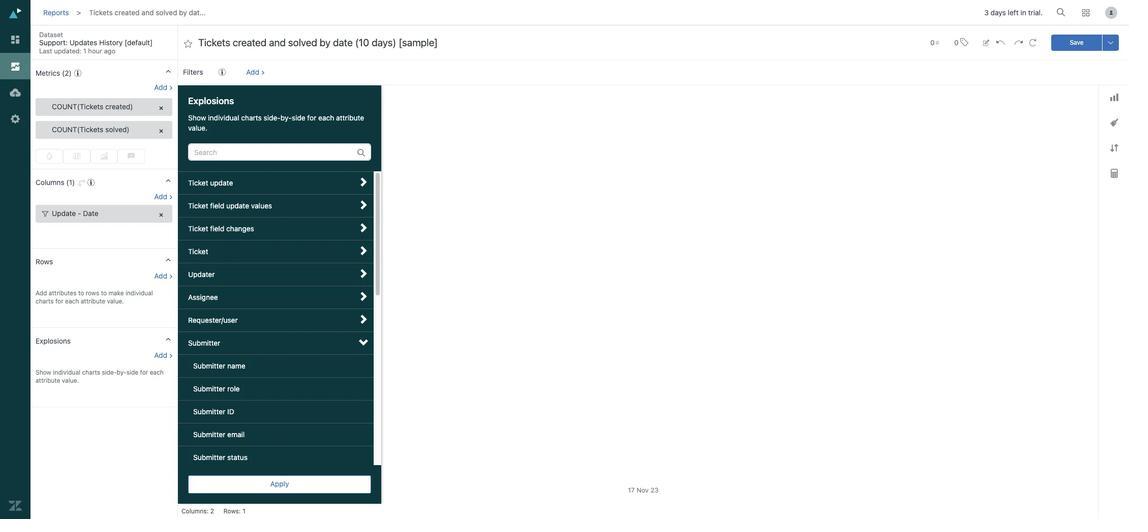 Task type: vqa. For each thing, say whether or not it's contained in the screenshot.
Dataset Support: Updates History [Default] Last Updated: 1 Hour Ago
yes



Task type: describe. For each thing, give the bounding box(es) containing it.
last
[[39, 47, 52, 55]]

datasets image
[[9, 86, 22, 99]]

2 to from the left
[[101, 290, 107, 297]]

submitter name
[[193, 362, 246, 370]]

arrow right14 image
[[169, 33, 178, 42]]

bubble dots image
[[128, 153, 135, 160]]

arrow right12 image for requester/user
[[359, 315, 368, 324]]

update - date link
[[36, 205, 172, 223]]

0 vertical spatial value.
[[188, 124, 208, 132]]

[default]
[[125, 38, 153, 47]]

0 horizontal spatial side
[[127, 369, 138, 377]]

dataset
[[39, 31, 63, 39]]

updates
[[70, 38, 97, 47]]

(2)
[[62, 69, 72, 77]]

support:
[[39, 38, 68, 47]]

0 horizontal spatial attribute
[[36, 377, 60, 385]]

columns (1)
[[36, 178, 75, 187]]

save button
[[1052, 34, 1103, 51]]

2 vertical spatial for
[[140, 369, 148, 377]]

ticket field changes
[[188, 224, 254, 233]]

value. inside add attributes to rows to make individual charts for each attribute value.
[[107, 298, 124, 305]]

created for tickets created and solved by dat...
[[115, 8, 140, 17]]

save group
[[1052, 34, 1120, 51]]

by
[[179, 8, 187, 17]]

metrics (2)
[[36, 69, 72, 77]]

0 button
[[926, 32, 944, 53]]

0 for 0 popup button
[[931, 38, 935, 47]]

Search... field
[[1059, 5, 1069, 20]]

-
[[78, 209, 81, 218]]

1 vertical spatial explosions
[[36, 337, 71, 346]]

save
[[1071, 38, 1084, 46]]

0 horizontal spatial side-
[[102, 369, 117, 377]]

changes
[[226, 224, 254, 233]]

metrics
[[36, 69, 60, 77]]

name
[[227, 362, 246, 370]]

make
[[109, 290, 124, 297]]

0 horizontal spatial open in-app guide image
[[74, 70, 81, 77]]

field for update
[[210, 202, 224, 210]]

values
[[251, 202, 272, 210]]

2 horizontal spatial open in-app guide image
[[219, 69, 226, 76]]

1 horizontal spatial side-
[[264, 114, 281, 122]]

submitter for submitter role
[[193, 385, 226, 393]]

rows:
[[224, 508, 241, 515]]

individual inside add attributes to rows to make individual charts for each attribute value.
[[126, 290, 153, 297]]

left
[[1009, 8, 1019, 17]]

apply
[[270, 480, 289, 488]]

Search text field
[[189, 145, 358, 160]]

trial.
[[1029, 8, 1043, 17]]

ticket for ticket field changes
[[188, 224, 208, 233]]

for inside add attributes to rows to make individual charts for each attribute value.
[[55, 298, 63, 305]]

arrows image
[[1111, 144, 1119, 152]]

0 vertical spatial update
[[210, 179, 233, 187]]

submitter for submitter email
[[193, 430, 226, 439]]

assignee
[[188, 293, 218, 302]]

arrow right12 image for update
[[359, 178, 368, 187]]

count(tickets created) link
[[36, 98, 172, 116]]

0 vertical spatial by-
[[281, 114, 292, 122]]

in
[[1021, 8, 1027, 17]]

2 vertical spatial charts
[[82, 369, 100, 377]]

1 vertical spatial update
[[226, 202, 249, 210]]

arrow right12 image for updater
[[359, 269, 368, 278]]

tickets for tickets created and solved by dat...
[[89, 8, 113, 17]]

add inside add attributes to rows to make individual charts for each attribute value.
[[36, 290, 47, 297]]

0 horizontal spatial show
[[36, 369, 51, 377]]

dat...
[[189, 8, 206, 17]]

4 ticket from the top
[[188, 247, 208, 256]]

0 horizontal spatial show individual charts side-by-side for each attribute value.
[[36, 369, 164, 385]]

3 days left in trial.
[[985, 8, 1043, 17]]

ago
[[104, 47, 116, 55]]

2 horizontal spatial for
[[307, 114, 317, 122]]

0 for 0 button
[[955, 38, 959, 47]]

filter4 image
[[42, 211, 49, 218]]

rows
[[36, 258, 53, 266]]

add attributes to rows to make individual charts for each attribute value.
[[36, 290, 153, 305]]

close2 image inside update - date link
[[158, 212, 165, 219]]

hour
[[88, 47, 102, 55]]

calc image
[[1111, 169, 1118, 178]]

arrow right12 image for assignee
[[359, 292, 368, 301]]

count(tickets for count(tickets created)
[[52, 102, 103, 111]]

submitter for submitter id
[[193, 408, 226, 416]]

0 vertical spatial individual
[[208, 114, 239, 122]]

reports
[[43, 8, 69, 17]]



Task type: locate. For each thing, give the bounding box(es) containing it.
2 arrow right12 image from the top
[[359, 200, 368, 210]]

1 horizontal spatial by-
[[281, 114, 292, 122]]

2 ticket from the top
[[188, 202, 208, 210]]

0 button
[[950, 32, 974, 53]]

1 vertical spatial by-
[[117, 369, 127, 377]]

update - date
[[52, 209, 98, 218]]

submitter id
[[193, 408, 234, 416]]

count(tickets solved) link
[[36, 121, 172, 139]]

0 vertical spatial side
[[292, 114, 306, 122]]

requester/user
[[188, 316, 238, 325]]

count(tickets solved)
[[52, 125, 129, 134]]

open in-app guide image
[[219, 69, 226, 76], [74, 70, 81, 77], [87, 179, 95, 186]]

2 vertical spatial individual
[[53, 369, 80, 377]]

1 horizontal spatial show individual charts side-by-side for each attribute value.
[[188, 114, 364, 132]]

count(tickets created)
[[52, 102, 133, 111]]

field
[[210, 202, 224, 210], [210, 224, 224, 233]]

1 to from the left
[[78, 290, 84, 297]]

submitter down submitter email at left bottom
[[193, 453, 226, 462]]

droplet2 image
[[46, 153, 53, 160]]

side-
[[264, 114, 281, 122], [102, 369, 117, 377]]

explosions down filters
[[188, 96, 234, 106]]

2 vertical spatial value.
[[62, 377, 79, 385]]

3 arrow right12 image from the top
[[359, 246, 368, 255]]

(1)
[[66, 178, 75, 187]]

0 right 0 popup button
[[955, 38, 959, 47]]

submitter up submitter role
[[193, 362, 226, 370]]

for
[[307, 114, 317, 122], [55, 298, 63, 305], [140, 369, 148, 377]]

id
[[227, 408, 234, 416]]

combined shape image
[[1111, 119, 1119, 127]]

2 horizontal spatial value.
[[188, 124, 208, 132]]

2 0 from the left
[[955, 38, 959, 47]]

1 vertical spatial individual
[[126, 290, 153, 297]]

graph image
[[1111, 94, 1119, 101]]

1 count(tickets from the top
[[52, 102, 103, 111]]

0 horizontal spatial by-
[[117, 369, 127, 377]]

1 horizontal spatial created
[[220, 93, 242, 101]]

0 vertical spatial 1
[[83, 47, 86, 55]]

submitter left id
[[193, 408, 226, 416]]

explosions
[[188, 96, 234, 106], [36, 337, 71, 346]]

value.
[[188, 124, 208, 132], [107, 298, 124, 305], [62, 377, 79, 385]]

created)
[[105, 102, 133, 111]]

1 horizontal spatial explosions
[[188, 96, 234, 106]]

1 vertical spatial charts
[[36, 298, 54, 305]]

1 vertical spatial attribute
[[81, 298, 105, 305]]

1 vertical spatial value.
[[107, 298, 124, 305]]

ticket up ticket field update values
[[188, 179, 208, 187]]

field up ticket field changes
[[210, 202, 224, 210]]

columns
[[36, 178, 64, 187]]

0 horizontal spatial value.
[[62, 377, 79, 385]]

status
[[227, 453, 248, 462]]

1 field from the top
[[210, 202, 224, 210]]

0 horizontal spatial charts
[[36, 298, 54, 305]]

0 vertical spatial created
[[115, 8, 140, 17]]

tickets up dataset support: updates history [default] last updated: 1 hour ago
[[89, 8, 113, 17]]

0 vertical spatial close2 image
[[158, 128, 165, 135]]

attribute inside add attributes to rows to make individual charts for each attribute value.
[[81, 298, 105, 305]]

rows
[[86, 290, 99, 297]]

1 vertical spatial arrow right12 image
[[359, 200, 368, 210]]

columns: 2
[[182, 508, 214, 515]]

0 left 0 button
[[931, 38, 935, 47]]

close2 image
[[158, 128, 165, 135], [158, 212, 165, 219]]

1 ticket from the top
[[188, 179, 208, 187]]

individual
[[208, 114, 239, 122], [126, 290, 153, 297], [53, 369, 80, 377]]

ticket
[[188, 179, 208, 187], [188, 202, 208, 210], [188, 224, 208, 233], [188, 247, 208, 256]]

0 horizontal spatial explosions
[[36, 337, 71, 346]]

count(tickets
[[52, 102, 103, 111], [52, 125, 103, 134]]

0 vertical spatial show
[[188, 114, 206, 122]]

updater
[[188, 270, 215, 279]]

0 vertical spatial for
[[307, 114, 317, 122]]

count(tickets up count(tickets solved)
[[52, 102, 103, 111]]

submitter status
[[193, 453, 248, 462]]

0 vertical spatial count(tickets
[[52, 102, 103, 111]]

submitter for submitter name
[[193, 362, 226, 370]]

solved)
[[105, 125, 129, 134]]

1 horizontal spatial to
[[101, 290, 107, 297]]

3 arrow right12 image from the top
[[359, 292, 368, 301]]

0 vertical spatial charts
[[241, 114, 262, 122]]

tickets created
[[197, 93, 242, 101]]

1 arrow right12 image from the top
[[359, 223, 368, 233]]

2 field from the top
[[210, 224, 224, 233]]

update up changes
[[226, 202, 249, 210]]

0 horizontal spatial 1
[[83, 47, 86, 55]]

to right rows
[[101, 290, 107, 297]]

field for changes
[[210, 224, 224, 233]]

created
[[115, 8, 140, 17], [220, 93, 242, 101]]

0 vertical spatial arrow right12 image
[[359, 178, 368, 187]]

1 vertical spatial field
[[210, 224, 224, 233]]

arrow down12 image
[[359, 338, 368, 347]]

1 vertical spatial side
[[127, 369, 138, 377]]

each inside add attributes to rows to make individual charts for each attribute value.
[[65, 298, 79, 305]]

1 horizontal spatial individual
[[126, 290, 153, 297]]

1 horizontal spatial open in-app guide image
[[87, 179, 95, 186]]

2 horizontal spatial charts
[[241, 114, 262, 122]]

2 vertical spatial arrow right12 image
[[359, 246, 368, 255]]

submitter for submitter status
[[193, 453, 226, 462]]

1 horizontal spatial charts
[[82, 369, 100, 377]]

updated:
[[54, 47, 82, 55]]

email
[[227, 430, 245, 439]]

1 left hour
[[83, 47, 86, 55]]

filters
[[183, 68, 203, 76]]

to left rows
[[78, 290, 84, 297]]

ticket for ticket update
[[188, 179, 208, 187]]

ticket for ticket field update values
[[188, 202, 208, 210]]

arrow right12 image
[[359, 223, 368, 233], [359, 269, 368, 278], [359, 292, 368, 301], [359, 315, 368, 324]]

1 arrow right12 image from the top
[[359, 178, 368, 187]]

count(tickets up equalizer3 'image' on the left of the page
[[52, 125, 103, 134]]

2
[[211, 508, 214, 515]]

apply button
[[188, 476, 371, 494]]

2 horizontal spatial each
[[319, 114, 334, 122]]

side
[[292, 114, 306, 122], [127, 369, 138, 377]]

0 horizontal spatial tickets
[[89, 8, 113, 17]]

1 vertical spatial 1
[[243, 508, 246, 515]]

created for tickets created
[[220, 93, 242, 101]]

days
[[991, 8, 1007, 17]]

2 horizontal spatial individual
[[208, 114, 239, 122]]

ticket down ticket update
[[188, 202, 208, 210]]

0 vertical spatial attribute
[[336, 114, 364, 122]]

1 vertical spatial each
[[65, 298, 79, 305]]

submitter role
[[193, 385, 240, 393]]

zendesk products image
[[1083, 9, 1090, 16]]

update
[[52, 209, 76, 218]]

0 inside popup button
[[931, 38, 935, 47]]

ticket down ticket field update values
[[188, 224, 208, 233]]

3
[[985, 8, 989, 17]]

open in-app guide image right (1)
[[87, 179, 95, 186]]

submitter down submitter id
[[193, 430, 226, 439]]

stats up image
[[100, 153, 108, 160]]

1 horizontal spatial side
[[292, 114, 306, 122]]

explosions down the attributes
[[36, 337, 71, 346]]

zendesk image
[[9, 500, 22, 513]]

1 horizontal spatial 1
[[243, 508, 246, 515]]

1 horizontal spatial 0
[[955, 38, 959, 47]]

and
[[142, 8, 154, 17]]

submitter
[[188, 339, 220, 348], [193, 362, 226, 370], [193, 385, 226, 393], [193, 408, 226, 416], [193, 430, 226, 439], [193, 453, 226, 462]]

open in-app guide image right (2)
[[74, 70, 81, 77]]

1 0 from the left
[[931, 38, 935, 47]]

ticket field update values
[[188, 202, 272, 210]]

1 inside dataset support: updates history [default] last updated: 1 hour ago
[[83, 47, 86, 55]]

1 vertical spatial created
[[220, 93, 242, 101]]

dataset support: updates history [default] last updated: 1 hour ago
[[39, 31, 153, 55]]

1 vertical spatial for
[[55, 298, 63, 305]]

arrow right12 image
[[359, 178, 368, 187], [359, 200, 368, 210], [359, 246, 368, 255]]

1 right rows:
[[243, 508, 246, 515]]

rows: 1
[[224, 508, 246, 515]]

1 close2 image from the top
[[158, 128, 165, 135]]

0 inside button
[[955, 38, 959, 47]]

1 vertical spatial side-
[[102, 369, 117, 377]]

0 vertical spatial tickets
[[89, 8, 113, 17]]

2 count(tickets from the top
[[52, 125, 103, 134]]

other options image
[[1107, 38, 1116, 47]]

2 close2 image from the top
[[158, 212, 165, 219]]

charts
[[241, 114, 262, 122], [36, 298, 54, 305], [82, 369, 100, 377]]

0 vertical spatial each
[[319, 114, 334, 122]]

1 vertical spatial tickets
[[197, 93, 218, 101]]

1 horizontal spatial attribute
[[81, 298, 105, 305]]

2 horizontal spatial attribute
[[336, 114, 364, 122]]

1 horizontal spatial tickets
[[197, 93, 218, 101]]

date
[[83, 209, 98, 218]]

equalizer3 image
[[73, 153, 80, 160]]

1 horizontal spatial for
[[140, 369, 148, 377]]

0
[[931, 38, 935, 47], [955, 38, 959, 47]]

2 arrow right12 image from the top
[[359, 269, 368, 278]]

role
[[227, 385, 240, 393]]

ticket update
[[188, 179, 233, 187]]

1 vertical spatial close2 image
[[158, 212, 165, 219]]

2 vertical spatial each
[[150, 369, 164, 377]]

to
[[78, 290, 84, 297], [101, 290, 107, 297]]

solved
[[156, 8, 177, 17]]

1
[[83, 47, 86, 55], [243, 508, 246, 515]]

0 vertical spatial side-
[[264, 114, 281, 122]]

arrow right12 image for field
[[359, 200, 368, 210]]

tickets for tickets created
[[197, 93, 218, 101]]

each
[[319, 114, 334, 122], [65, 298, 79, 305], [150, 369, 164, 377]]

show
[[188, 114, 206, 122], [36, 369, 51, 377]]

0 horizontal spatial individual
[[53, 369, 80, 377]]

None text field
[[198, 36, 911, 49]]

ticket up updater
[[188, 247, 208, 256]]

reports image
[[9, 60, 22, 73]]

0 horizontal spatial each
[[65, 298, 79, 305]]

update up ticket field update values
[[210, 179, 233, 187]]

submitter up submitter id
[[193, 385, 226, 393]]

history
[[99, 38, 123, 47]]

3 ticket from the top
[[188, 224, 208, 233]]

0 vertical spatial show individual charts side-by-side for each attribute value.
[[188, 114, 364, 132]]

dashboard image
[[9, 33, 22, 46]]

tickets down filters
[[197, 93, 218, 101]]

close2 image inside count(tickets solved) link
[[158, 128, 165, 135]]

4 arrow right12 image from the top
[[359, 315, 368, 324]]

count(tickets for count(tickets solved)
[[52, 125, 103, 134]]

1 vertical spatial show individual charts side-by-side for each attribute value.
[[36, 369, 164, 385]]

admin image
[[9, 112, 22, 126]]

submitter down requester/user in the left bottom of the page
[[188, 339, 220, 348]]

submitter for submitter
[[188, 339, 220, 348]]

0 horizontal spatial to
[[78, 290, 84, 297]]

attribute
[[336, 114, 364, 122], [81, 298, 105, 305], [36, 377, 60, 385]]

1 vertical spatial count(tickets
[[52, 125, 103, 134]]

update
[[210, 179, 233, 187], [226, 202, 249, 210]]

0 vertical spatial explosions
[[188, 96, 234, 106]]

show individual charts side-by-side for each attribute value.
[[188, 114, 364, 132], [36, 369, 164, 385]]

0 horizontal spatial created
[[115, 8, 140, 17]]

field left changes
[[210, 224, 224, 233]]

1 horizontal spatial value.
[[107, 298, 124, 305]]

close2 image
[[158, 105, 165, 112]]

arrow right12 image for ticket field changes
[[359, 223, 368, 233]]

attributes
[[49, 290, 77, 297]]

2 vertical spatial attribute
[[36, 377, 60, 385]]

1 vertical spatial show
[[36, 369, 51, 377]]

open in-app guide image up tickets created
[[219, 69, 226, 76]]

tickets created and solved by dat...
[[89, 8, 206, 17]]

0 horizontal spatial for
[[55, 298, 63, 305]]

submitter email
[[193, 430, 245, 439]]

tickets
[[89, 8, 113, 17], [197, 93, 218, 101]]

columns:
[[182, 508, 209, 515]]

add
[[246, 68, 259, 76], [154, 83, 167, 92], [154, 192, 167, 201], [154, 272, 167, 280], [36, 290, 47, 297], [154, 351, 167, 360]]

0 vertical spatial field
[[210, 202, 224, 210]]

0 horizontal spatial 0
[[931, 38, 935, 47]]

1 horizontal spatial show
[[188, 114, 206, 122]]

by-
[[281, 114, 292, 122], [117, 369, 127, 377]]

1 horizontal spatial each
[[150, 369, 164, 377]]

charts inside add attributes to rows to make individual charts for each attribute value.
[[36, 298, 54, 305]]



